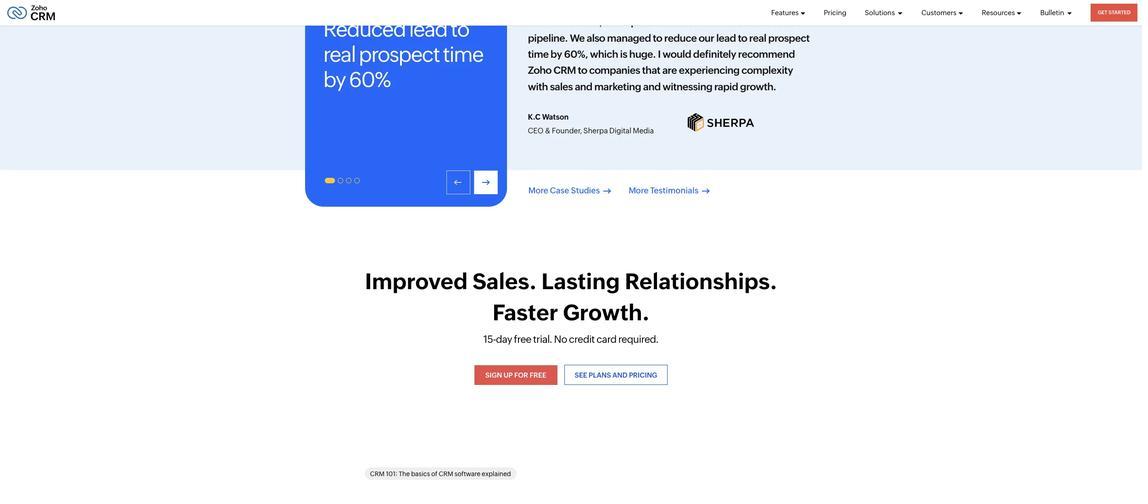 Task type: locate. For each thing, give the bounding box(es) containing it.
0 horizontal spatial our
[[699, 33, 714, 44]]

1 vertical spatial by
[[323, 68, 346, 92]]

trial.
[[533, 334, 552, 345]]

1 more from the left
[[528, 186, 548, 195]]

ceo
[[528, 127, 544, 135]]

improved
[[365, 269, 468, 295]]

free right day
[[514, 334, 531, 345]]

more left case
[[528, 186, 548, 195]]

crm left 101:
[[370, 471, 385, 478]]

0 horizontal spatial crm
[[370, 471, 385, 478]]

plans
[[589, 371, 611, 379]]

is
[[620, 49, 627, 60]]

zoho up with
[[528, 65, 552, 76]]

more inside more case studies link
[[528, 186, 548, 195]]

witnessing
[[663, 81, 712, 92]]

ceo & founder, sherpa digital media
[[528, 127, 654, 135]]

are
[[662, 65, 677, 76]]

increase
[[709, 16, 748, 28]]

1 horizontal spatial more
[[629, 186, 649, 195]]

zoho up we
[[551, 16, 575, 28]]

real down reduced
[[323, 42, 355, 67]]

sales down 'zoho crm'
[[550, 81, 573, 92]]

our up "definitely"
[[699, 33, 714, 44]]

more case studies link
[[528, 179, 610, 196]]

1 horizontal spatial prospect
[[768, 33, 810, 44]]

marketing
[[594, 81, 641, 92]]

0 horizontal spatial by
[[323, 68, 346, 92]]

resources
[[982, 8, 1015, 16]]

reduced
[[323, 17, 406, 41]]

1 vertical spatial free
[[530, 371, 546, 379]]

solutions link
[[865, 0, 903, 25]]

1 and from the left
[[575, 81, 592, 92]]

improved sales. lasting relationships. faster growth.
[[365, 269, 777, 326]]

we
[[570, 33, 585, 44]]

0 vertical spatial by
[[551, 49, 562, 60]]

in
[[750, 16, 758, 28]]

more inside more testimonials link
[[629, 186, 649, 195]]

i
[[658, 49, 661, 60]]

and down that
[[643, 81, 661, 92]]

k.c
[[528, 113, 541, 121]]

0 horizontal spatial sales
[[550, 81, 573, 92]]

sales down features
[[778, 16, 801, 28]]

crm,
[[577, 16, 602, 28]]

sign up for free
[[485, 371, 546, 379]]

0 vertical spatial sales
[[778, 16, 801, 28]]

see
[[575, 371, 587, 379]]

explained
[[482, 471, 511, 478]]

0 horizontal spatial more
[[528, 186, 548, 195]]

by up 'zoho crm'
[[551, 49, 562, 60]]

1 vertical spatial zoho
[[528, 65, 552, 76]]

1 horizontal spatial sales
[[778, 16, 801, 28]]

zoho
[[551, 16, 575, 28], [528, 65, 552, 76]]

0 horizontal spatial prospect
[[359, 42, 440, 67]]

by left 60% on the top left of the page
[[323, 68, 346, 92]]

a
[[680, 16, 685, 28]]

free
[[514, 334, 531, 345], [530, 371, 546, 379]]

2 more from the left
[[629, 186, 649, 195]]

more
[[528, 186, 548, 195], [629, 186, 649, 195]]

0 vertical spatial our
[[760, 16, 776, 28]]

lead
[[409, 17, 447, 41], [716, 33, 736, 44]]

our right in
[[760, 16, 776, 28]]

1 horizontal spatial time
[[528, 49, 549, 60]]

sales
[[778, 16, 801, 28], [550, 81, 573, 92]]

started
[[1109, 10, 1131, 15]]

1 horizontal spatial and
[[643, 81, 661, 92]]

more left "testimonials"
[[629, 186, 649, 195]]

managed
[[607, 33, 651, 44]]

would
[[663, 49, 691, 60]]

relationships.
[[625, 269, 777, 295]]

prospect inside reduced lead to real prospect time by 60%
[[359, 42, 440, 67]]

get started link
[[1091, 4, 1138, 22]]

prospect up 60% on the top left of the page
[[359, 42, 440, 67]]

2 horizontal spatial crm
[[554, 65, 576, 76]]

by
[[551, 49, 562, 60], [323, 68, 346, 92]]

digital
[[609, 127, 631, 135]]

companies
[[589, 65, 640, 76]]

0 horizontal spatial lead
[[409, 17, 447, 41]]

1 vertical spatial sales
[[550, 81, 573, 92]]

pipeline.
[[528, 33, 568, 44]]

testimonials
[[650, 186, 699, 195]]

and
[[575, 81, 592, 92], [643, 81, 661, 92]]

sales inside with zoho crm, we experienced a 65% increase in our sales pipeline. we also managed to reduce our lead to real prospect time by 60%, which is huge. i would definitely recommend
[[778, 16, 801, 28]]

more for more testimonials
[[629, 186, 649, 195]]

k.c watson
[[528, 113, 569, 121]]

crm right of
[[439, 471, 453, 478]]

0 vertical spatial zoho
[[551, 16, 575, 28]]

sign
[[485, 371, 502, 379]]

definitely
[[693, 49, 736, 60]]

1 horizontal spatial lead
[[716, 33, 736, 44]]

0 horizontal spatial real
[[323, 42, 355, 67]]

1 vertical spatial our
[[699, 33, 714, 44]]

reduce
[[664, 33, 697, 44]]

0 horizontal spatial time
[[443, 42, 483, 67]]

the
[[399, 471, 410, 478]]

of
[[431, 471, 437, 478]]

0 horizontal spatial and
[[575, 81, 592, 92]]

1 horizontal spatial real
[[749, 33, 766, 44]]

experiencing
[[679, 65, 740, 76]]

and down 60%, at the top of the page
[[575, 81, 592, 92]]

growth.
[[740, 81, 776, 92]]

to
[[451, 17, 469, 41], [653, 33, 662, 44], [738, 33, 747, 44], [578, 65, 587, 76]]

crm
[[554, 65, 576, 76], [370, 471, 385, 478], [439, 471, 453, 478]]

sign up for free link
[[474, 366, 557, 385]]

sales inside to companies that are experiencing complexity with sales and marketing and witnessing rapid growth.
[[550, 81, 573, 92]]

1 horizontal spatial by
[[551, 49, 562, 60]]

founder,
[[552, 127, 582, 135]]

sales.
[[473, 269, 537, 295]]

studies
[[571, 186, 600, 195]]

lead inside reduced lead to real prospect time by 60%
[[409, 17, 447, 41]]

65%
[[687, 16, 707, 28]]

free right for
[[530, 371, 546, 379]]

solutions
[[865, 8, 896, 16]]

no
[[554, 334, 567, 345]]

real down in
[[749, 33, 766, 44]]

get started
[[1098, 10, 1131, 15]]

watson
[[542, 113, 569, 121]]

crm down 60%, at the top of the page
[[554, 65, 576, 76]]

prospect
[[768, 33, 810, 44], [359, 42, 440, 67]]

prospect down the features link
[[768, 33, 810, 44]]



Task type: vqa. For each thing, say whether or not it's contained in the screenshot.
Integrations
no



Task type: describe. For each thing, give the bounding box(es) containing it.
get
[[1098, 10, 1108, 15]]

101:
[[386, 471, 397, 478]]

which
[[590, 49, 618, 60]]

to inside to companies that are experiencing complexity with sales and marketing and witnessing rapid growth.
[[578, 65, 587, 76]]

basics
[[411, 471, 430, 478]]

lasting
[[542, 269, 620, 295]]

reduced lead to real prospect time by 60%
[[323, 17, 483, 92]]

required.
[[618, 334, 659, 345]]

with
[[528, 16, 550, 28]]

lead inside with zoho crm, we experienced a 65% increase in our sales pipeline. we also managed to reduce our lead to real prospect time by 60%, which is huge. i would definitely recommend
[[716, 33, 736, 44]]

15-day free trial. no credit card required.
[[483, 334, 659, 345]]

real inside with zoho crm, we experienced a 65% increase in our sales pipeline. we also managed to reduce our lead to real prospect time by 60%, which is huge. i would definitely recommend
[[749, 33, 766, 44]]

credit
[[569, 334, 595, 345]]

time inside with zoho crm, we experienced a 65% increase in our sales pipeline. we also managed to reduce our lead to real prospect time by 60%, which is huge. i would definitely recommend
[[528, 49, 549, 60]]

see plans and pricing link
[[564, 365, 668, 385]]

bulletin
[[1040, 8, 1066, 16]]

also
[[587, 33, 605, 44]]

more case studies
[[528, 186, 600, 195]]

more testimonials link
[[629, 179, 709, 196]]

software
[[455, 471, 480, 478]]

complexity
[[742, 65, 793, 76]]

pricing
[[824, 8, 847, 16]]

features
[[771, 8, 799, 16]]

card
[[597, 334, 617, 345]]

media
[[633, 127, 654, 135]]

more testimonials
[[629, 186, 699, 195]]

with
[[528, 81, 548, 92]]

to companies that are experiencing complexity with sales and marketing and witnessing rapid growth.
[[528, 65, 793, 92]]

0 vertical spatial free
[[514, 334, 531, 345]]

more for more case studies
[[528, 186, 548, 195]]

&
[[545, 127, 550, 135]]

resources link
[[982, 0, 1022, 25]]

growth.
[[563, 300, 650, 326]]

15-
[[483, 334, 496, 345]]

rapid
[[714, 81, 738, 92]]

recommend
[[738, 49, 795, 60]]

60%
[[349, 68, 391, 92]]

up
[[504, 371, 513, 379]]

for
[[514, 371, 528, 379]]

bulletin link
[[1040, 0, 1073, 25]]

experienced
[[620, 16, 678, 28]]

case
[[550, 186, 569, 195]]

by inside with zoho crm, we experienced a 65% increase in our sales pipeline. we also managed to reduce our lead to real prospect time by 60%, which is huge. i would definitely recommend
[[551, 49, 562, 60]]

pricing link
[[824, 0, 847, 25]]

to inside reduced lead to real prospect time by 60%
[[451, 17, 469, 41]]

with zoho crm, we experienced a 65% increase in our sales pipeline. we also managed to reduce our lead to real prospect time by 60%, which is huge. i would definitely recommend
[[528, 16, 810, 60]]

time inside reduced lead to real prospect time by 60%
[[443, 42, 483, 67]]

that
[[642, 65, 660, 76]]

zoho crm
[[528, 65, 576, 76]]

and
[[613, 371, 627, 379]]

2 and from the left
[[643, 81, 661, 92]]

prospect inside with zoho crm, we experienced a 65% increase in our sales pipeline. we also managed to reduce our lead to real prospect time by 60%, which is huge. i would definitely recommend
[[768, 33, 810, 44]]

free inside sign up for free link
[[530, 371, 546, 379]]

faster
[[493, 300, 558, 326]]

by inside reduced lead to real prospect time by 60%
[[323, 68, 346, 92]]

zoho inside with zoho crm, we experienced a 65% increase in our sales pipeline. we also managed to reduce our lead to real prospect time by 60%, which is huge. i would definitely recommend
[[551, 16, 575, 28]]

zoho crm logo image
[[7, 3, 56, 23]]

1 horizontal spatial crm
[[439, 471, 453, 478]]

1 horizontal spatial our
[[760, 16, 776, 28]]

60%,
[[564, 49, 588, 60]]

sherpa
[[583, 127, 608, 135]]

we
[[604, 16, 618, 28]]

crm 101: the basics of crm software explained
[[370, 471, 511, 478]]

day
[[496, 334, 512, 345]]

features link
[[771, 0, 806, 25]]

pricing
[[629, 371, 657, 379]]

see plans and pricing
[[575, 371, 657, 379]]

huge.
[[629, 49, 656, 60]]

real inside reduced lead to real prospect time by 60%
[[323, 42, 355, 67]]



